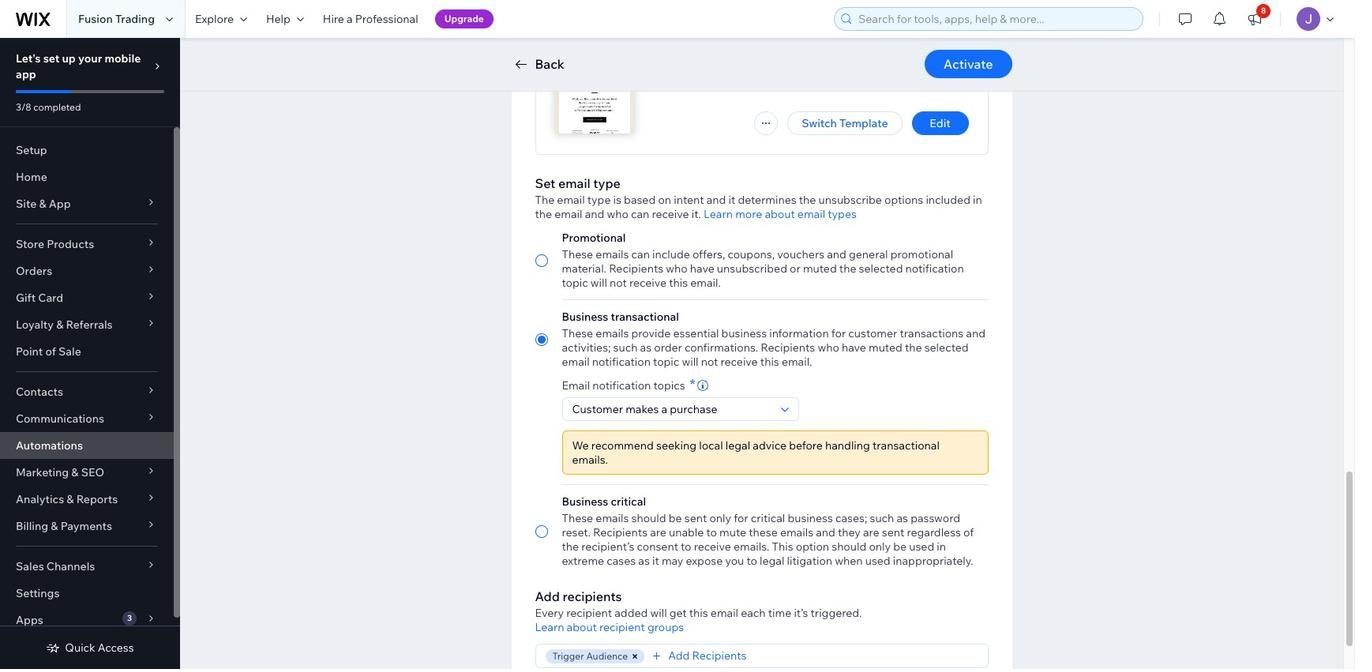 Task type: locate. For each thing, give the bounding box(es) containing it.
sent left mute
[[685, 511, 707, 525]]

& for marketing
[[71, 465, 79, 479]]

3 these from the top
[[562, 511, 593, 525]]

the left recipient's
[[562, 540, 579, 554]]

1 vertical spatial not
[[701, 355, 718, 369]]

who inside business transactional these emails provide essential business information for customer transactions and activities; such as order confirmations. recipients who have muted the selected email notification topic will not receive this email.
[[818, 340, 840, 355]]

1 horizontal spatial selected
[[925, 340, 969, 355]]

1 horizontal spatial topic
[[653, 355, 680, 369]]

email
[[558, 175, 591, 191], [557, 193, 585, 207], [555, 207, 583, 221], [798, 207, 826, 221], [562, 355, 590, 369], [711, 606, 739, 620]]

this inside promotional these emails can include offers, coupons, vouchers and general promotional material. recipients who have unsubscribed or muted the selected notification topic will not receive this email.
[[669, 276, 688, 290]]

notification right email
[[593, 378, 651, 393]]

intent
[[674, 193, 704, 207]]

can inside promotional these emails can include offers, coupons, vouchers and general promotional material. recipients who have unsubscribed or muted the selected notification topic will not receive this email.
[[632, 247, 650, 261]]

1 horizontal spatial who
[[666, 261, 688, 276]]

promotional these emails can include offers, coupons, vouchers and general promotional material. recipients who have unsubscribed or muted the selected notification topic will not receive this email.
[[562, 231, 964, 290]]

learn more about email types
[[704, 207, 857, 221]]

1 horizontal spatial muted
[[869, 340, 903, 355]]

1 vertical spatial emails.
[[734, 540, 770, 554]]

email. inside business transactional these emails provide essential business information for customer transactions and activities; such as order confirmations. recipients who have muted the selected email notification topic will not receive this email.
[[782, 355, 812, 369]]

selected right customer
[[925, 340, 969, 355]]

have right information
[[842, 340, 866, 355]]

1 these from the top
[[562, 247, 593, 261]]

2 horizontal spatial who
[[818, 340, 840, 355]]

1 business from the top
[[562, 310, 608, 324]]

who left offers,
[[666, 261, 688, 276]]

& inside the loyalty & referrals popup button
[[56, 318, 63, 332]]

1 vertical spatial email.
[[782, 355, 812, 369]]

home link
[[0, 164, 174, 190]]

learn inside 'add recipients every recipient added will get this email each time it's triggered. learn about recipient groups'
[[535, 620, 564, 634]]

and inside business critical these emails should be sent only for critical business cases; such as password reset. recipients are unable to mute these emails and they are sent regardless of the recipient's consent to receive emails. this option should only be used in extreme cases as it may expose you to legal litigation when used inappropriately.
[[816, 525, 836, 540]]

selected inside business transactional these emails provide essential business information for customer transactions and activities; such as order confirmations. recipients who have muted the selected email notification topic will not receive this email.
[[925, 340, 969, 355]]

1 horizontal spatial for
[[832, 326, 846, 340]]

who for email
[[607, 207, 629, 221]]

as left "order"
[[640, 340, 652, 355]]

and left general
[[827, 247, 847, 261]]

to right you
[[747, 554, 757, 568]]

1 vertical spatial will
[[682, 355, 699, 369]]

type left is
[[587, 193, 611, 207]]

email. down offers,
[[691, 276, 721, 290]]

learn
[[704, 207, 733, 221], [535, 620, 564, 634]]

business critical these emails should be sent only for critical business cases; such as password reset. recipients are unable to mute these emails and they are sent regardless of the recipient's consent to receive emails. this option should only be used in extreme cases as it may expose you to legal litigation when used inappropriately.
[[562, 494, 974, 568]]

0 vertical spatial transactional
[[611, 310, 679, 324]]

transactional right handling
[[873, 438, 940, 453]]

in right included
[[973, 193, 982, 207]]

0 horizontal spatial such
[[613, 340, 638, 355]]

for for only
[[734, 511, 748, 525]]

billing & payments button
[[0, 513, 174, 540]]

recipients up cases
[[593, 525, 648, 540]]

back
[[535, 56, 565, 72]]

it left determines
[[729, 193, 736, 207]]

0 vertical spatial such
[[613, 340, 638, 355]]

business inside business critical these emails should be sent only for critical business cases; such as password reset. recipients are unable to mute these emails and they are sent regardless of the recipient's consent to receive emails. this option should only be used in extreme cases as it may expose you to legal litigation when used inappropriately.
[[788, 511, 833, 525]]

0 horizontal spatial muted
[[803, 261, 837, 276]]

learn up trigger
[[535, 620, 564, 634]]

contacts
[[16, 385, 63, 399]]

are
[[650, 525, 667, 540], [863, 525, 880, 540]]

1 vertical spatial learn
[[535, 620, 564, 634]]

such up email notification topics *
[[613, 340, 638, 355]]

topic down promotional
[[562, 276, 588, 290]]

1 horizontal spatial business
[[788, 511, 833, 525]]

emails. left this
[[734, 540, 770, 554]]

business up activities;
[[562, 310, 608, 324]]

1 horizontal spatial it
[[729, 193, 736, 207]]

will left get
[[650, 606, 667, 620]]

8
[[1261, 6, 1266, 16]]

0 vertical spatial business
[[562, 310, 608, 324]]

2 vertical spatial this
[[689, 606, 708, 620]]

email. inside promotional these emails can include offers, coupons, vouchers and general promotional material. recipients who have unsubscribed or muted the selected notification topic will not receive this email.
[[691, 276, 721, 290]]

sales
[[16, 559, 44, 573]]

0 horizontal spatial legal
[[726, 438, 751, 453]]

automations
[[16, 438, 83, 453]]

these for business critical
[[562, 511, 593, 525]]

1 vertical spatial business
[[788, 511, 833, 525]]

business inside business transactional these emails provide essential business information for customer transactions and activities; such as order confirmations. recipients who have muted the selected email notification topic will not receive this email.
[[722, 326, 767, 340]]

orders
[[16, 264, 52, 278]]

as right cases
[[639, 554, 650, 568]]

1 horizontal spatial such
[[870, 511, 894, 525]]

0 vertical spatial not
[[610, 276, 627, 290]]

1 horizontal spatial have
[[842, 340, 866, 355]]

about up trigger audience
[[567, 620, 597, 634]]

to left mute
[[707, 525, 717, 540]]

who up promotional
[[607, 207, 629, 221]]

these for business transactional
[[562, 326, 593, 340]]

these inside business critical these emails should be sent only for critical business cases; such as password reset. recipients are unable to mute these emails and they are sent regardless of the recipient's consent to receive emails. this option should only be used in extreme cases as it may expose you to legal litigation when used inappropriately.
[[562, 511, 593, 525]]

0 vertical spatial can
[[631, 207, 650, 221]]

2 these from the top
[[562, 326, 593, 340]]

& for loyalty
[[56, 318, 63, 332]]

will inside business transactional these emails provide essential business information for customer transactions and activities; such as order confirmations. recipients who have muted the selected email notification topic will not receive this email.
[[682, 355, 699, 369]]

should up 'consent'
[[632, 511, 666, 525]]

critical up recipient's
[[611, 494, 646, 509]]

receive
[[652, 207, 689, 221], [630, 276, 667, 290], [721, 355, 758, 369], [694, 540, 731, 554]]

who
[[607, 207, 629, 221], [666, 261, 688, 276], [818, 340, 840, 355]]

the right customer
[[905, 340, 922, 355]]

1 vertical spatial can
[[632, 247, 650, 261]]

have inside promotional these emails can include offers, coupons, vouchers and general promotional material. recipients who have unsubscribed or muted the selected notification topic will not receive this email.
[[690, 261, 715, 276]]

1 horizontal spatial email.
[[782, 355, 812, 369]]

0 vertical spatial will
[[591, 276, 607, 290]]

business right essential
[[722, 326, 767, 340]]

8 button
[[1238, 0, 1273, 38]]

receive inside business critical these emails should be sent only for critical business cases; such as password reset. recipients are unable to mute these emails and they are sent regardless of the recipient's consent to receive emails. this option should only be used in extreme cases as it may expose you to legal litigation when used inappropriately.
[[694, 540, 731, 554]]

1 vertical spatial transactional
[[873, 438, 940, 453]]

0 vertical spatial muted
[[803, 261, 837, 276]]

and right it.
[[707, 193, 726, 207]]

0 horizontal spatial email.
[[691, 276, 721, 290]]

in down password
[[937, 540, 946, 554]]

store products
[[16, 237, 94, 251]]

analytics & reports button
[[0, 486, 174, 513]]

legal down these
[[760, 554, 785, 568]]

& inside site & app dropdown button
[[39, 197, 46, 211]]

& right site
[[39, 197, 46, 211]]

about inside 'add recipients every recipient added will get this email each time it's triggered. learn about recipient groups'
[[567, 620, 597, 634]]

topics
[[654, 378, 685, 393]]

business up option
[[788, 511, 833, 525]]

0 vertical spatial for
[[832, 326, 846, 340]]

business inside business critical these emails should be sent only for critical business cases; such as password reset. recipients are unable to mute these emails and they are sent regardless of the recipient's consent to receive emails. this option should only be used in extreme cases as it may expose you to legal litigation when used inappropriately.
[[562, 494, 608, 509]]

0 horizontal spatial business
[[722, 326, 767, 340]]

of left sale
[[45, 344, 56, 359]]

1 horizontal spatial of
[[964, 525, 974, 540]]

unsubscribed
[[717, 261, 788, 276]]

0 vertical spatial who
[[607, 207, 629, 221]]

1 horizontal spatial learn
[[704, 207, 733, 221]]

not down essential
[[701, 355, 718, 369]]

emails. up reset.
[[572, 453, 608, 467]]

triggered.
[[811, 606, 862, 620]]

& inside marketing & seo dropdown button
[[71, 465, 79, 479]]

for left customer
[[832, 326, 846, 340]]

have inside business transactional these emails provide essential business information for customer transactions and activities; such as order confirmations. recipients who have muted the selected email notification topic will not receive this email.
[[842, 340, 866, 355]]

will down promotional
[[591, 276, 607, 290]]

1 horizontal spatial in
[[973, 193, 982, 207]]

0 horizontal spatial for
[[734, 511, 748, 525]]

& for analytics
[[67, 492, 74, 506]]

activities;
[[562, 340, 611, 355]]

emails left provide
[[596, 326, 629, 340]]

&
[[39, 197, 46, 211], [56, 318, 63, 332], [71, 465, 79, 479], [67, 492, 74, 506], [51, 519, 58, 533]]

Email notification topics field
[[568, 398, 776, 420]]

add inside 'add recipients every recipient added will get this email each time it's triggered. learn about recipient groups'
[[535, 588, 560, 604]]

2 horizontal spatial will
[[682, 355, 699, 369]]

email
[[562, 378, 590, 393]]

notification up transactions
[[906, 261, 964, 276]]

marketing & seo
[[16, 465, 104, 479]]

& right "billing"
[[51, 519, 58, 533]]

1 horizontal spatial this
[[689, 606, 708, 620]]

topic up topics
[[653, 355, 680, 369]]

1 vertical spatial topic
[[653, 355, 680, 369]]

email up email
[[562, 355, 590, 369]]

0 vertical spatial add
[[535, 588, 560, 604]]

completed
[[33, 101, 81, 113]]

these inside business transactional these emails provide essential business information for customer transactions and activities; such as order confirmations. recipients who have muted the selected email notification topic will not receive this email.
[[562, 326, 593, 340]]

notification inside email notification topics *
[[593, 378, 651, 393]]

Search for tools, apps, help & more... field
[[854, 8, 1138, 30]]

hire
[[323, 12, 344, 26]]

in
[[973, 193, 982, 207], [937, 540, 946, 554]]

each
[[741, 606, 766, 620]]

quick access button
[[46, 641, 134, 655]]

0 vertical spatial in
[[973, 193, 982, 207]]

0 horizontal spatial transactional
[[611, 310, 679, 324]]

app
[[49, 197, 71, 211]]

the inside promotional these emails can include offers, coupons, vouchers and general promotional material. recipients who have unsubscribed or muted the selected notification topic will not receive this email.
[[840, 261, 857, 276]]

1 vertical spatial who
[[666, 261, 688, 276]]

0 horizontal spatial it
[[652, 554, 659, 568]]

0 vertical spatial notification
[[906, 261, 964, 276]]

1 horizontal spatial legal
[[760, 554, 785, 568]]

not inside business transactional these emails provide essential business information for customer transactions and activities; such as order confirmations. recipients who have muted the selected email notification topic will not receive this email.
[[701, 355, 718, 369]]

1 horizontal spatial only
[[869, 540, 891, 554]]

get
[[670, 606, 687, 620]]

1 horizontal spatial critical
[[751, 511, 785, 525]]

upgrade
[[444, 13, 484, 24]]

of right regardless
[[964, 525, 974, 540]]

for inside business critical these emails should be sent only for critical business cases; such as password reset. recipients are unable to mute these emails and they are sent regardless of the recipient's consent to receive emails. this option should only be used in extreme cases as it may expose you to legal litigation when used inappropriately.
[[734, 511, 748, 525]]

1 vertical spatial in
[[937, 540, 946, 554]]

2 vertical spatial who
[[818, 340, 840, 355]]

1 vertical spatial only
[[869, 540, 891, 554]]

as left password
[[897, 511, 908, 525]]

recipient up audience
[[600, 620, 645, 634]]

such inside business critical these emails should be sent only for critical business cases; such as password reset. recipients are unable to mute these emails and they are sent regardless of the recipient's consent to receive emails. this option should only be used in extreme cases as it may expose you to legal litigation when used inappropriately.
[[870, 511, 894, 525]]

type for the email type is based on intent and it determines the unsubscribe options included in the email and who can receive it.
[[587, 193, 611, 207]]

1 horizontal spatial transactional
[[873, 438, 940, 453]]

add up every
[[535, 588, 560, 604]]

should down cases;
[[832, 540, 867, 554]]

a
[[347, 12, 353, 26]]

add recipients
[[668, 649, 747, 663]]

email inside 'add recipients every recipient added will get this email each time it's triggered. learn about recipient groups'
[[711, 606, 739, 620]]

when
[[835, 554, 863, 568]]

0 horizontal spatial are
[[650, 525, 667, 540]]

notification up email notification topics *
[[592, 355, 651, 369]]

such right cases;
[[870, 511, 894, 525]]

0 horizontal spatial selected
[[859, 261, 903, 276]]

muted inside business transactional these emails provide essential business information for customer transactions and activities; such as order confirmations. recipients who have muted the selected email notification topic will not receive this email.
[[869, 340, 903, 355]]

used right the when
[[865, 554, 891, 568]]

1 vertical spatial legal
[[760, 554, 785, 568]]

be up 'consent'
[[669, 511, 682, 525]]

recommend
[[591, 438, 654, 453]]

1 vertical spatial as
[[897, 511, 908, 525]]

transactional up provide
[[611, 310, 679, 324]]

channels
[[46, 559, 95, 573]]

contacts button
[[0, 378, 174, 405]]

0 horizontal spatial not
[[610, 276, 627, 290]]

critical up this
[[751, 511, 785, 525]]

and
[[707, 193, 726, 207], [585, 207, 604, 221], [827, 247, 847, 261], [966, 326, 986, 340], [816, 525, 836, 540]]

1 vertical spatial selected
[[925, 340, 969, 355]]

password
[[911, 511, 961, 525]]

0 vertical spatial have
[[690, 261, 715, 276]]

for inside business transactional these emails provide essential business information for customer transactions and activities; such as order confirmations. recipients who have muted the selected email notification topic will not receive this email.
[[832, 326, 846, 340]]

it inside business critical these emails should be sent only for critical business cases; such as password reset. recipients are unable to mute these emails and they are sent regardless of the recipient's consent to receive emails. this option should only be used in extreme cases as it may expose you to legal litigation when used inappropriately.
[[652, 554, 659, 568]]

used down password
[[909, 540, 935, 554]]

0 horizontal spatial who
[[607, 207, 629, 221]]

0 vertical spatial these
[[562, 247, 593, 261]]

business transactional these emails provide essential business information for customer transactions and activities; such as order confirmations. recipients who have muted the selected email notification topic will not receive this email.
[[562, 310, 986, 369]]

1 vertical spatial critical
[[751, 511, 785, 525]]

recipients right material.
[[609, 261, 664, 276]]

will inside promotional these emails can include offers, coupons, vouchers and general promotional material. recipients who have unsubscribed or muted the selected notification topic will not receive this email.
[[591, 276, 607, 290]]

these down promotional
[[562, 247, 593, 261]]

type for set email type
[[593, 175, 621, 191]]

recipients right confirmations.
[[761, 340, 815, 355]]

1 vertical spatial be
[[894, 540, 907, 554]]

set
[[535, 175, 556, 191]]

and left they
[[816, 525, 836, 540]]

& for billing
[[51, 519, 58, 533]]

groups
[[648, 620, 684, 634]]

every
[[535, 606, 564, 620]]

business inside business transactional these emails provide essential business information for customer transactions and activities; such as order confirmations. recipients who have muted the selected email notification topic will not receive this email.
[[562, 310, 608, 324]]

such
[[613, 340, 638, 355], [870, 511, 894, 525]]

1 vertical spatial type
[[587, 193, 611, 207]]

about right 'more'
[[765, 207, 795, 221]]

about
[[765, 207, 795, 221], [567, 620, 597, 634]]

general
[[849, 247, 888, 261]]

it inside the email type is based on intent and it determines the unsubscribe options included in the email and who can receive it.
[[729, 193, 736, 207]]

type up is
[[593, 175, 621, 191]]

it left may at the bottom of page
[[652, 554, 659, 568]]

0 horizontal spatial critical
[[611, 494, 646, 509]]

these up recipient's
[[562, 511, 593, 525]]

are right they
[[863, 525, 880, 540]]

the down set
[[535, 207, 552, 221]]

sent
[[685, 511, 707, 525], [882, 525, 905, 540]]

0 vertical spatial of
[[45, 344, 56, 359]]

activate button
[[925, 50, 1012, 78]]

edit
[[930, 116, 951, 130]]

0 vertical spatial topic
[[562, 276, 588, 290]]

email left types
[[798, 207, 826, 221]]

for left these
[[734, 511, 748, 525]]

1 horizontal spatial to
[[707, 525, 717, 540]]

recipient down recipients
[[567, 606, 612, 620]]

type inside the email type is based on intent and it determines the unsubscribe options included in the email and who can receive it.
[[587, 193, 611, 207]]

add
[[535, 588, 560, 604], [668, 649, 690, 663]]

1 are from the left
[[650, 525, 667, 540]]

1 vertical spatial these
[[562, 326, 593, 340]]

0 horizontal spatial will
[[591, 276, 607, 290]]

only right they
[[869, 540, 891, 554]]

can left include
[[632, 247, 650, 261]]

reset.
[[562, 525, 591, 540]]

who inside the email type is based on intent and it determines the unsubscribe options included in the email and who can receive it.
[[607, 207, 629, 221]]

in inside business critical these emails should be sent only for critical business cases; such as password reset. recipients are unable to mute these emails and they are sent regardless of the recipient's consent to receive emails. this option should only be used in extreme cases as it may expose you to legal litigation when used inappropriately.
[[937, 540, 946, 554]]

be left regardless
[[894, 540, 907, 554]]

up
[[62, 51, 76, 66]]

this down information
[[761, 355, 779, 369]]

email. down information
[[782, 355, 812, 369]]

1 vertical spatial notification
[[592, 355, 651, 369]]

fusion trading
[[78, 12, 155, 26]]

add recipients every recipient added will get this email each time it's triggered. learn about recipient groups
[[535, 588, 862, 634]]

to
[[707, 525, 717, 540], [681, 540, 692, 554], [747, 554, 757, 568]]

& right loyalty
[[56, 318, 63, 332]]

0 horizontal spatial have
[[690, 261, 715, 276]]

2 vertical spatial notification
[[593, 378, 651, 393]]

0 vertical spatial it
[[729, 193, 736, 207]]

this right get
[[689, 606, 708, 620]]

used
[[909, 540, 935, 554], [865, 554, 891, 568]]

emails down promotional
[[596, 247, 629, 261]]

reports
[[76, 492, 118, 506]]

emails
[[596, 247, 629, 261], [596, 326, 629, 340], [596, 511, 629, 525], [780, 525, 814, 540]]

topic
[[562, 276, 588, 290], [653, 355, 680, 369]]

1 horizontal spatial sent
[[882, 525, 905, 540]]

email left each at the right of the page
[[711, 606, 739, 620]]

& inside the billing & payments dropdown button
[[51, 519, 58, 533]]

can inside the email type is based on intent and it determines the unsubscribe options included in the email and who can receive it.
[[631, 207, 650, 221]]

0 horizontal spatial only
[[710, 511, 732, 525]]

0 horizontal spatial in
[[937, 540, 946, 554]]

0 horizontal spatial add
[[535, 588, 560, 604]]

who left customer
[[818, 340, 840, 355]]

topic inside promotional these emails can include offers, coupons, vouchers and general promotional material. recipients who have unsubscribed or muted the selected notification topic will not receive this email.
[[562, 276, 588, 290]]

this down include
[[669, 276, 688, 290]]

business up reset.
[[562, 494, 608, 509]]

switch
[[802, 116, 837, 130]]

legal right local
[[726, 438, 751, 453]]

offers,
[[693, 247, 725, 261]]

2 are from the left
[[863, 525, 880, 540]]

to right 'consent'
[[681, 540, 692, 554]]

& left seo
[[71, 465, 79, 479]]

the
[[799, 193, 816, 207], [535, 207, 552, 221], [840, 261, 857, 276], [905, 340, 922, 355], [562, 540, 579, 554]]

critical
[[611, 494, 646, 509], [751, 511, 785, 525]]

not right material.
[[610, 276, 627, 290]]

or
[[790, 261, 801, 276]]

1 horizontal spatial add
[[668, 649, 690, 663]]

set email type
[[535, 175, 621, 191]]

and right transactions
[[966, 326, 986, 340]]

0 vertical spatial legal
[[726, 438, 751, 453]]

1 vertical spatial have
[[842, 340, 866, 355]]

0 vertical spatial emails.
[[572, 453, 608, 467]]

3
[[127, 613, 132, 623]]

material.
[[562, 261, 607, 276]]

marketing
[[16, 465, 69, 479]]

0 vertical spatial email.
[[691, 276, 721, 290]]

the right vouchers
[[840, 261, 857, 276]]

have
[[690, 261, 715, 276], [842, 340, 866, 355]]

include
[[653, 247, 690, 261]]

0 vertical spatial be
[[669, 511, 682, 525]]

fusion
[[78, 12, 113, 26]]

2 business from the top
[[562, 494, 608, 509]]

communications button
[[0, 405, 174, 432]]

0 vertical spatial about
[[765, 207, 795, 221]]

add down groups
[[668, 649, 690, 663]]

1 horizontal spatial will
[[650, 606, 667, 620]]

only right unable
[[710, 511, 732, 525]]

business
[[562, 310, 608, 324], [562, 494, 608, 509]]

add for recipients
[[668, 649, 690, 663]]

1 vertical spatial business
[[562, 494, 608, 509]]

2 vertical spatial these
[[562, 511, 593, 525]]

0 horizontal spatial of
[[45, 344, 56, 359]]

emails up recipient's
[[596, 511, 629, 525]]

settings
[[16, 586, 60, 600]]

will up *
[[682, 355, 699, 369]]

are left unable
[[650, 525, 667, 540]]

sent left regardless
[[882, 525, 905, 540]]

app
[[16, 67, 36, 81]]

emails. inside business critical these emails should be sent only for critical business cases; such as password reset. recipients are unable to mute these emails and they are sent regardless of the recipient's consent to receive emails. this option should only be used in extreme cases as it may expose you to legal litigation when used inappropriately.
[[734, 540, 770, 554]]

& left the reports
[[67, 492, 74, 506]]

& inside analytics & reports dropdown button
[[67, 492, 74, 506]]



Task type: describe. For each thing, give the bounding box(es) containing it.
sales channels
[[16, 559, 95, 573]]

1 horizontal spatial about
[[765, 207, 795, 221]]

added
[[615, 606, 648, 620]]

legal inside business critical these emails should be sent only for critical business cases; such as password reset. recipients are unable to mute these emails and they are sent regardless of the recipient's consent to receive emails. this option should only be used in extreme cases as it may expose you to legal litigation when used inappropriately.
[[760, 554, 785, 568]]

and up promotional
[[585, 207, 604, 221]]

may
[[662, 554, 684, 568]]

automations link
[[0, 432, 174, 459]]

activate
[[944, 56, 993, 72]]

muted inside promotional these emails can include offers, coupons, vouchers and general promotional material. recipients who have unsubscribed or muted the selected notification topic will not receive this email.
[[803, 261, 837, 276]]

recipients inside business critical these emails should be sent only for critical business cases; such as password reset. recipients are unable to mute these emails and they are sent regardless of the recipient's consent to receive emails. this option should only be used in extreme cases as it may expose you to legal litigation when used inappropriately.
[[593, 525, 648, 540]]

cases
[[607, 554, 636, 568]]

business for business transactional these emails provide essential business information for customer transactions and activities; such as order confirmations. recipients who have muted the selected email notification topic will not receive this email.
[[562, 310, 608, 324]]

audience
[[586, 650, 628, 662]]

option
[[796, 540, 829, 554]]

referrals
[[66, 318, 113, 332]]

your
[[78, 51, 102, 66]]

determines
[[738, 193, 797, 207]]

we
[[572, 438, 589, 453]]

edit button
[[912, 111, 969, 135]]

for for information
[[832, 326, 846, 340]]

hire a professional link
[[313, 0, 428, 38]]

types
[[828, 207, 857, 221]]

help button
[[257, 0, 313, 38]]

3/8
[[16, 101, 31, 113]]

setup
[[16, 143, 47, 157]]

the
[[535, 193, 555, 207]]

switch template button
[[788, 111, 902, 135]]

card
[[38, 291, 63, 305]]

emails. inside we recommend seeking local legal advice before handling transactional emails.
[[572, 453, 608, 467]]

sale
[[58, 344, 81, 359]]

vouchers
[[777, 247, 825, 261]]

legal inside we recommend seeking local legal advice before handling transactional emails.
[[726, 438, 751, 453]]

essential
[[673, 326, 719, 340]]

more
[[735, 207, 762, 221]]

regardless
[[907, 525, 961, 540]]

in inside the email type is based on intent and it determines the unsubscribe options included in the email and who can receive it.
[[973, 193, 982, 207]]

loyalty
[[16, 318, 54, 332]]

site & app button
[[0, 190, 174, 217]]

products
[[47, 237, 94, 251]]

as inside business transactional these emails provide essential business information for customer transactions and activities; such as order confirmations. recipients who have muted the selected email notification topic will not receive this email.
[[640, 340, 652, 355]]

options
[[885, 193, 924, 207]]

information
[[770, 326, 829, 340]]

the left types
[[799, 193, 816, 207]]

customer
[[849, 326, 898, 340]]

expose
[[686, 554, 723, 568]]

the inside business critical these emails should be sent only for critical business cases; such as password reset. recipients are unable to mute these emails and they are sent regardless of the recipient's consent to receive emails. this option should only be used in extreme cases as it may expose you to legal litigation when used inappropriately.
[[562, 540, 579, 554]]

analytics & reports
[[16, 492, 118, 506]]

litigation
[[787, 554, 833, 568]]

who for transactional
[[818, 340, 840, 355]]

2 vertical spatial as
[[639, 554, 650, 568]]

1 vertical spatial should
[[832, 540, 867, 554]]

will inside 'add recipients every recipient added will get this email each time it's triggered. learn about recipient groups'
[[650, 606, 667, 620]]

the inside business transactional these emails provide essential business information for customer transactions and activities; such as order confirmations. recipients who have muted the selected email notification topic will not receive this email.
[[905, 340, 922, 355]]

1 horizontal spatial used
[[909, 540, 935, 554]]

topic inside business transactional these emails provide essential business information for customer transactions and activities; such as order confirmations. recipients who have muted the selected email notification topic will not receive this email.
[[653, 355, 680, 369]]

let's
[[16, 51, 41, 66]]

cases;
[[836, 511, 868, 525]]

provide
[[632, 326, 671, 340]]

loyalty & referrals button
[[0, 311, 174, 338]]

home
[[16, 170, 47, 184]]

email down set email type
[[557, 193, 585, 207]]

notification inside business transactional these emails provide essential business information for customer transactions and activities; such as order confirmations. recipients who have muted the selected email notification topic will not receive this email.
[[592, 355, 651, 369]]

and inside business transactional these emails provide essential business information for customer transactions and activities; such as order confirmations. recipients who have muted the selected email notification topic will not receive this email.
[[966, 326, 986, 340]]

back button
[[511, 55, 565, 73]]

add for recipients
[[535, 588, 560, 604]]

on
[[658, 193, 671, 207]]

quick
[[65, 641, 95, 655]]

& for site
[[39, 197, 46, 211]]

email inside business transactional these emails provide essential business information for customer transactions and activities; such as order confirmations. recipients who have muted the selected email notification topic will not receive this email.
[[562, 355, 590, 369]]

0 horizontal spatial used
[[865, 554, 891, 568]]

store
[[16, 237, 44, 251]]

2 horizontal spatial to
[[747, 554, 757, 568]]

add recipients button
[[649, 649, 747, 663]]

these inside promotional these emails can include offers, coupons, vouchers and general promotional material. recipients who have unsubscribed or muted the selected notification topic will not receive this email.
[[562, 247, 593, 261]]

template
[[840, 116, 888, 130]]

hire a professional
[[323, 12, 418, 26]]

it.
[[692, 207, 701, 221]]

local
[[699, 438, 723, 453]]

coupons,
[[728, 247, 775, 261]]

0 vertical spatial critical
[[611, 494, 646, 509]]

point of sale
[[16, 344, 81, 359]]

of inside point of sale link
[[45, 344, 56, 359]]

*
[[690, 375, 696, 393]]

email notification topics *
[[562, 375, 696, 393]]

site
[[16, 197, 37, 211]]

site & app
[[16, 197, 71, 211]]

receive inside promotional these emails can include offers, coupons, vouchers and general promotional material. recipients who have unsubscribed or muted the selected notification topic will not receive this email.
[[630, 276, 667, 290]]

advice
[[753, 438, 787, 453]]

recipients down 'add recipients every recipient added will get this email each time it's triggered. learn about recipient groups'
[[692, 649, 747, 663]]

business for business critical these emails should be sent only for critical business cases; such as password reset. recipients are unable to mute these emails and they are sent regardless of the recipient's consent to receive emails. this option should only be used in extreme cases as it may expose you to legal litigation when used inappropriately.
[[562, 494, 608, 509]]

this inside 'add recipients every recipient added will get this email each time it's triggered. learn about recipient groups'
[[689, 606, 708, 620]]

payments
[[61, 519, 112, 533]]

unsubscribe
[[819, 193, 882, 207]]

recipients inside business transactional these emails provide essential business information for customer transactions and activities; such as order confirmations. recipients who have muted the selected email notification topic will not receive this email.
[[761, 340, 815, 355]]

not inside promotional these emails can include offers, coupons, vouchers and general promotional material. recipients who have unsubscribed or muted the selected notification topic will not receive this email.
[[610, 276, 627, 290]]

who inside promotional these emails can include offers, coupons, vouchers and general promotional material. recipients who have unsubscribed or muted the selected notification topic will not receive this email.
[[666, 261, 688, 276]]

receive inside business transactional these emails provide essential business information for customer transactions and activities; such as order confirmations. recipients who have muted the selected email notification topic will not receive this email.
[[721, 355, 758, 369]]

these
[[749, 525, 778, 540]]

professional
[[355, 12, 418, 26]]

emails up litigation
[[780, 525, 814, 540]]

handling
[[825, 438, 870, 453]]

this inside business transactional these emails provide essential business information for customer transactions and activities; such as order confirmations. recipients who have muted the selected email notification topic will not receive this email.
[[761, 355, 779, 369]]

included
[[926, 193, 971, 207]]

selected inside promotional these emails can include offers, coupons, vouchers and general promotional material. recipients who have unsubscribed or muted the selected notification topic will not receive this email.
[[859, 261, 903, 276]]

0 horizontal spatial sent
[[685, 511, 707, 525]]

settings link
[[0, 580, 174, 607]]

set
[[43, 51, 60, 66]]

mobile
[[105, 51, 141, 66]]

0 vertical spatial only
[[710, 511, 732, 525]]

0 horizontal spatial to
[[681, 540, 692, 554]]

they
[[838, 525, 861, 540]]

learn more about email types link
[[704, 207, 857, 221]]

learn about recipient groups link
[[535, 620, 684, 634]]

email right the
[[555, 207, 583, 221]]

notification inside promotional these emails can include offers, coupons, vouchers and general promotional material. recipients who have unsubscribed or muted the selected notification topic will not receive this email.
[[906, 261, 964, 276]]

preview image
[[555, 55, 634, 133]]

gift card
[[16, 291, 63, 305]]

confirmations.
[[685, 340, 758, 355]]

emails inside business transactional these emails provide essential business information for customer transactions and activities; such as order confirmations. recipients who have muted the selected email notification topic will not receive this email.
[[596, 326, 629, 340]]

mute
[[720, 525, 746, 540]]

0 vertical spatial learn
[[704, 207, 733, 221]]

0 vertical spatial should
[[632, 511, 666, 525]]

3/8 completed
[[16, 101, 81, 113]]

receive inside the email type is based on intent and it determines the unsubscribe options included in the email and who can receive it.
[[652, 207, 689, 221]]

transactional inside we recommend seeking local legal advice before handling transactional emails.
[[873, 438, 940, 453]]

sidebar element
[[0, 38, 180, 669]]

such inside business transactional these emails provide essential business information for customer transactions and activities; such as order confirmations. recipients who have muted the selected email notification topic will not receive this email.
[[613, 340, 638, 355]]

emails inside promotional these emails can include offers, coupons, vouchers and general promotional material. recipients who have unsubscribed or muted the selected notification topic will not receive this email.
[[596, 247, 629, 261]]

point of sale link
[[0, 338, 174, 365]]

of inside business critical these emails should be sent only for critical business cases; such as password reset. recipients are unable to mute these emails and they are sent regardless of the recipient's consent to receive emails. this option should only be used in extreme cases as it may expose you to legal litigation when used inappropriately.
[[964, 525, 974, 540]]

unable
[[669, 525, 704, 540]]

we recommend seeking local legal advice before handling transactional emails.
[[572, 438, 940, 467]]

transactional inside business transactional these emails provide essential business information for customer transactions and activities; such as order confirmations. recipients who have muted the selected email notification topic will not receive this email.
[[611, 310, 679, 324]]

inappropriately.
[[893, 554, 974, 568]]

and inside promotional these emails can include offers, coupons, vouchers and general promotional material. recipients who have unsubscribed or muted the selected notification topic will not receive this email.
[[827, 247, 847, 261]]

email right set
[[558, 175, 591, 191]]

analytics
[[16, 492, 64, 506]]

recipients inside promotional these emails can include offers, coupons, vouchers and general promotional material. recipients who have unsubscribed or muted the selected notification topic will not receive this email.
[[609, 261, 664, 276]]

recipient's
[[582, 540, 635, 554]]



Task type: vqa. For each thing, say whether or not it's contained in the screenshot.
handling
yes



